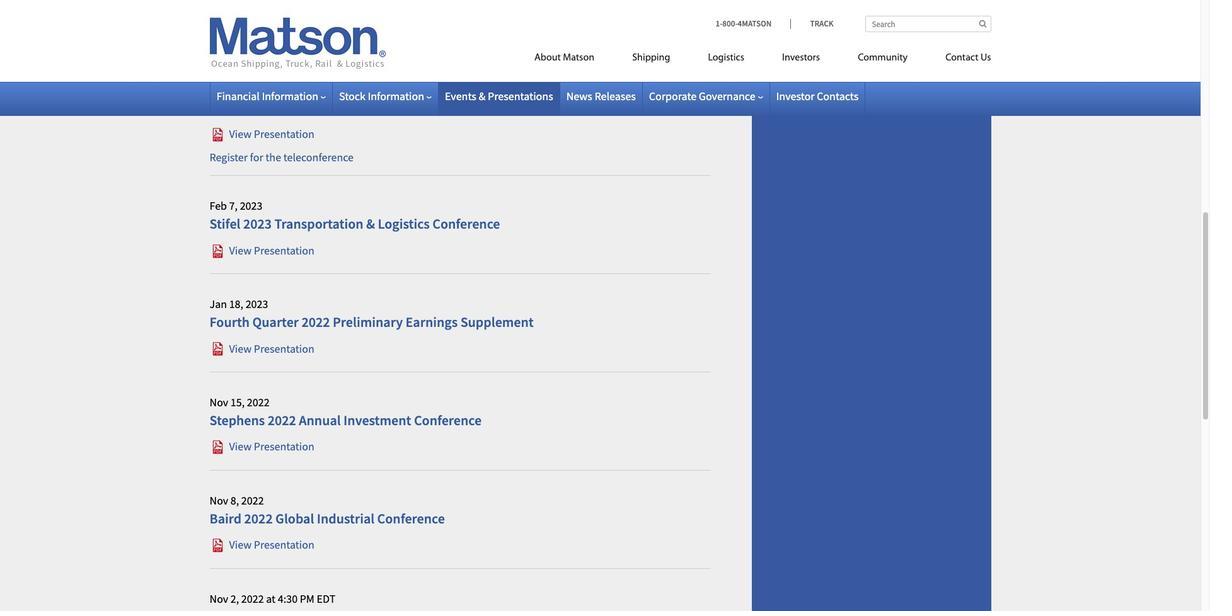Task type: describe. For each thing, give the bounding box(es) containing it.
view presentation inside fourth quarter 2022 financial results conference call article
[[229, 127, 315, 141]]

2023 for fourth
[[246, 297, 268, 312]]

call
[[507, 73, 529, 90]]

events & presentations
[[445, 89, 554, 103]]

nov 2, 2022 at 4:30 pm edt article
[[210, 582, 711, 612]]

information for financial information
[[262, 89, 318, 103]]

stephens 2022 annual investment conference link
[[210, 412, 482, 429]]

view for baird
[[229, 538, 252, 553]]

community
[[858, 53, 908, 63]]

15,
[[231, 395, 245, 410]]

est
[[321, 56, 339, 71]]

governance
[[699, 89, 756, 103]]

webcast
[[272, 101, 311, 115]]

stifel 2023 transportation & logistics conference article
[[210, 189, 711, 274]]

fourth quarter 2022 preliminary earnings supplement article
[[210, 287, 711, 373]]

1-800-4matson
[[716, 18, 772, 29]]

investment
[[344, 412, 412, 429]]

matson
[[563, 53, 595, 63]]

corporate governance
[[649, 89, 756, 103]]

corporate
[[649, 89, 697, 103]]

shipping link
[[614, 47, 690, 73]]

2,
[[231, 592, 239, 606]]

baird 2022 global industrial conference article
[[210, 484, 711, 569]]

investor contacts link
[[777, 89, 859, 103]]

releases
[[595, 89, 636, 103]]

view for stephens
[[229, 440, 252, 454]]

contact us link
[[927, 47, 992, 73]]

logistics inside top menu navigation
[[709, 53, 745, 63]]

financial information link
[[217, 89, 326, 103]]

fourth quarter 2022 preliminary earnings supplement link
[[210, 313, 534, 331]]

industrial
[[317, 510, 375, 528]]

at for feb 21, 2023 at 4:30 pm est fourth quarter 2022 financial results conference call
[[271, 56, 280, 71]]

jan 18, 2023 fourth quarter 2022 preliminary earnings supplement
[[210, 297, 534, 331]]

nov 8, 2022 baird 2022 global industrial conference
[[210, 494, 445, 528]]

financial inside feb 21, 2023 at 4:30 pm est fourth quarter 2022 financial results conference call
[[333, 73, 387, 90]]

the
[[266, 150, 281, 164]]

stifel 2023 transportation & logistics conference link
[[210, 215, 500, 233]]

fourth quarter 2022 financial results conference call link
[[210, 73, 529, 90]]

register
[[210, 150, 248, 164]]

contact us
[[946, 53, 992, 63]]

2023 right stifel
[[243, 215, 272, 233]]

7,
[[229, 199, 238, 213]]

track link
[[791, 18, 834, 29]]

view inside fourth quarter 2022 financial results conference call article
[[229, 127, 252, 141]]

conference inside feb 21, 2023 at 4:30 pm est fourth quarter 2022 financial results conference call
[[436, 73, 504, 90]]

presentation for global
[[254, 538, 315, 553]]

news releases link
[[567, 89, 636, 103]]

stephens
[[210, 412, 265, 429]]

register for the teleconference link
[[210, 150, 354, 164]]

4matson
[[738, 18, 772, 29]]

listen to webcast link
[[210, 101, 311, 115]]

pm for feb 21, 2023 at 4:30 pm est fourth quarter 2022 financial results conference call
[[304, 56, 319, 71]]

2023 for at
[[246, 56, 268, 71]]

4:30 for feb 21, 2023 at 4:30 pm est fourth quarter 2022 financial results conference call
[[282, 56, 302, 71]]

corporate governance link
[[649, 89, 764, 103]]

community link
[[839, 47, 927, 73]]

presentations
[[488, 89, 554, 103]]

news
[[567, 89, 593, 103]]

listen
[[229, 101, 258, 115]]

logistics link
[[690, 47, 764, 73]]

& inside feb 7, 2023 stifel 2023 transportation & logistics conference
[[366, 215, 375, 233]]

supplement
[[461, 313, 534, 331]]

1 horizontal spatial &
[[479, 89, 486, 103]]

21,
[[229, 56, 243, 71]]

feb for at
[[210, 56, 227, 71]]

track
[[811, 18, 834, 29]]

annual
[[299, 412, 341, 429]]

presentation inside fourth quarter 2022 financial results conference call article
[[254, 127, 315, 141]]

financial information
[[217, 89, 318, 103]]

fourth quarter 2022 financial results conference call article
[[210, 46, 711, 176]]

2022 inside the "jan 18, 2023 fourth quarter 2022 preliminary earnings supplement"
[[302, 313, 330, 331]]

1-
[[716, 18, 723, 29]]

nov for baird 2022 global industrial conference
[[210, 494, 228, 508]]

events & presentations link
[[445, 89, 554, 103]]

view for fourth
[[229, 342, 252, 356]]

1 presentation from the top
[[254, 2, 315, 17]]

results
[[390, 73, 434, 90]]

investors
[[783, 53, 821, 63]]

jan
[[210, 297, 227, 312]]

nov 2, 2022 at 4:30 pm edt
[[210, 592, 336, 606]]



Task type: locate. For each thing, give the bounding box(es) containing it.
about matson
[[535, 53, 595, 63]]

4:30 left est
[[282, 56, 302, 71]]

conference
[[436, 73, 504, 90], [433, 215, 500, 233], [414, 412, 482, 429], [378, 510, 445, 528]]

view presentation link for stephens
[[210, 440, 315, 454]]

stifel
[[210, 215, 241, 233]]

1 vertical spatial &
[[366, 215, 375, 233]]

at inside article
[[266, 592, 276, 606]]

feb 7, 2023 stifel 2023 transportation & logistics conference
[[210, 199, 500, 233]]

0 horizontal spatial logistics
[[378, 215, 430, 233]]

view presentation for 2022
[[229, 342, 315, 356]]

about
[[535, 53, 561, 63]]

fourth down 21,
[[210, 73, 250, 90]]

stock information
[[339, 89, 424, 103]]

2022 left annual
[[268, 412, 296, 429]]

2022 inside feb 21, 2023 at 4:30 pm est fourth quarter 2022 financial results conference call
[[302, 73, 330, 90]]

view presentation link
[[210, 2, 315, 17], [210, 127, 315, 141], [210, 243, 315, 258], [210, 342, 315, 356], [210, 440, 315, 454], [210, 538, 315, 553]]

quarter
[[253, 73, 299, 90], [253, 313, 299, 331]]

logistics inside feb 7, 2023 stifel 2023 transportation & logistics conference
[[378, 215, 430, 233]]

2023
[[246, 56, 268, 71], [240, 199, 263, 213], [243, 215, 272, 233], [246, 297, 268, 312]]

presentation for annual
[[254, 440, 315, 454]]

2 nov from the top
[[210, 494, 228, 508]]

for
[[250, 150, 263, 164]]

5 view presentation from the top
[[229, 440, 315, 454]]

financial
[[333, 73, 387, 90], [217, 89, 260, 103]]

view presentation inside baird 2022 global industrial conference "article"
[[229, 538, 315, 553]]

view presentation link down stephens
[[210, 440, 315, 454]]

top menu navigation
[[478, 47, 992, 73]]

view inside stephens 2022 annual investment conference article
[[229, 440, 252, 454]]

conference inside nov 8, 2022 baird 2022 global industrial conference
[[378, 510, 445, 528]]

view down stephens
[[229, 440, 252, 454]]

feb left 7,
[[210, 199, 227, 213]]

presentation
[[254, 2, 315, 17], [254, 127, 315, 141], [254, 243, 315, 258], [254, 342, 315, 356], [254, 440, 315, 454], [254, 538, 315, 553]]

& right transportation
[[366, 215, 375, 233]]

pm for nov 2, 2022 at 4:30 pm edt
[[300, 592, 315, 606]]

2022 right 8,
[[241, 494, 264, 508]]

view presentation link down stifel
[[210, 243, 315, 258]]

pm inside feb 21, 2023 at 4:30 pm est fourth quarter 2022 financial results conference call
[[304, 56, 319, 71]]

2023 right 7,
[[240, 199, 263, 213]]

about matson link
[[516, 47, 614, 73]]

800-
[[723, 18, 738, 29]]

2 view presentation from the top
[[229, 127, 315, 141]]

pm inside article
[[300, 592, 315, 606]]

0 horizontal spatial information
[[262, 89, 318, 103]]

1 vertical spatial quarter
[[253, 313, 299, 331]]

fourth inside feb 21, 2023 at 4:30 pm est fourth quarter 2022 financial results conference call
[[210, 73, 250, 90]]

1 horizontal spatial information
[[368, 89, 424, 103]]

3 view from the top
[[229, 243, 252, 258]]

view presentation for transportation
[[229, 243, 315, 258]]

0 horizontal spatial &
[[366, 215, 375, 233]]

feb inside feb 7, 2023 stifel 2023 transportation & logistics conference
[[210, 199, 227, 213]]

3 view presentation from the top
[[229, 243, 315, 258]]

& right events
[[479, 89, 486, 103]]

earnings
[[406, 313, 458, 331]]

contacts
[[817, 89, 859, 103]]

2 fourth from the top
[[210, 313, 250, 331]]

view presentation link for baird
[[210, 538, 315, 553]]

view presentation down global
[[229, 538, 315, 553]]

view presentation down 18,
[[229, 342, 315, 356]]

0 vertical spatial &
[[479, 89, 486, 103]]

presentation for transportation
[[254, 243, 315, 258]]

2022 right baird at the bottom left of page
[[244, 510, 273, 528]]

6 presentation from the top
[[254, 538, 315, 553]]

18,
[[229, 297, 243, 312]]

edt
[[317, 592, 336, 606]]

teleconference
[[284, 150, 354, 164]]

1 vertical spatial pm
[[300, 592, 315, 606]]

1 view from the top
[[229, 2, 252, 17]]

to
[[260, 101, 270, 115]]

listen to webcast
[[229, 101, 311, 115]]

nov inside article
[[210, 592, 228, 606]]

view presentation link for stifel
[[210, 243, 315, 258]]

0 vertical spatial at
[[271, 56, 280, 71]]

view for stifel
[[229, 243, 252, 258]]

nov 15, 2022 stephens 2022 annual investment conference
[[210, 395, 482, 429]]

feb for stifel
[[210, 199, 227, 213]]

2022 right 2,
[[241, 592, 264, 606]]

0 vertical spatial nov
[[210, 395, 228, 410]]

information
[[262, 89, 318, 103], [368, 89, 424, 103]]

nov left 15,
[[210, 395, 228, 410]]

5 presentation from the top
[[254, 440, 315, 454]]

6 view from the top
[[229, 538, 252, 553]]

3 view presentation link from the top
[[210, 243, 315, 258]]

view presentation link down 18,
[[210, 342, 315, 356]]

4 view presentation link from the top
[[210, 342, 315, 356]]

0 vertical spatial pm
[[304, 56, 319, 71]]

quarter inside feb 21, 2023 at 4:30 pm est fourth quarter 2022 financial results conference call
[[253, 73, 299, 90]]

3 presentation from the top
[[254, 243, 315, 258]]

2 information from the left
[[368, 89, 424, 103]]

2 quarter from the top
[[253, 313, 299, 331]]

presentation for 2022
[[254, 342, 315, 356]]

0 vertical spatial feb
[[210, 56, 227, 71]]

view inside fourth quarter 2022 preliminary earnings supplement article
[[229, 342, 252, 356]]

at up financial information link
[[271, 56, 280, 71]]

global
[[276, 510, 314, 528]]

view presentation inside 'stifel 2023 transportation & logistics conference' article
[[229, 243, 315, 258]]

matson image
[[210, 18, 386, 69]]

contact
[[946, 53, 979, 63]]

2 presentation from the top
[[254, 127, 315, 141]]

view presentation
[[229, 2, 315, 17], [229, 127, 315, 141], [229, 243, 315, 258], [229, 342, 315, 356], [229, 440, 315, 454], [229, 538, 315, 553]]

2022 down est
[[302, 73, 330, 90]]

view up register
[[229, 127, 252, 141]]

conference inside feb 7, 2023 stifel 2023 transportation & logistics conference
[[433, 215, 500, 233]]

2023 right 21,
[[246, 56, 268, 71]]

shipping
[[633, 53, 671, 63]]

1 vertical spatial at
[[266, 592, 276, 606]]

1 vertical spatial 4:30
[[278, 592, 298, 606]]

6 view presentation from the top
[[229, 538, 315, 553]]

stock
[[339, 89, 366, 103]]

1 fourth from the top
[[210, 73, 250, 90]]

baird
[[210, 510, 242, 528]]

feb 21, 2023 at 4:30 pm est fourth quarter 2022 financial results conference call
[[210, 56, 529, 90]]

us
[[981, 53, 992, 63]]

investor contacts
[[777, 89, 859, 103]]

2 vertical spatial nov
[[210, 592, 228, 606]]

1 vertical spatial feb
[[210, 199, 227, 213]]

view presentation up "matson" image
[[229, 2, 315, 17]]

presentation inside 'stifel 2023 transportation & logistics conference' article
[[254, 243, 315, 258]]

0 vertical spatial fourth
[[210, 73, 250, 90]]

stock information link
[[339, 89, 432, 103]]

fourth inside the "jan 18, 2023 fourth quarter 2022 preliminary earnings supplement"
[[210, 313, 250, 331]]

1 vertical spatial logistics
[[378, 215, 430, 233]]

at right 2,
[[266, 592, 276, 606]]

0 horizontal spatial financial
[[217, 89, 260, 103]]

view presentation up the
[[229, 127, 315, 141]]

5 view from the top
[[229, 440, 252, 454]]

nov
[[210, 395, 228, 410], [210, 494, 228, 508], [210, 592, 228, 606]]

feb
[[210, 56, 227, 71], [210, 199, 227, 213]]

conference inside 'nov 15, 2022 stephens 2022 annual investment conference'
[[414, 412, 482, 429]]

search image
[[980, 20, 987, 28]]

transportation
[[275, 215, 364, 233]]

1 horizontal spatial logistics
[[709, 53, 745, 63]]

4:30 inside article
[[278, 592, 298, 606]]

0 vertical spatial 4:30
[[282, 56, 302, 71]]

at inside feb 21, 2023 at 4:30 pm est fourth quarter 2022 financial results conference call
[[271, 56, 280, 71]]

view presentation link up "matson" image
[[210, 2, 315, 17]]

at for nov 2, 2022 at 4:30 pm edt
[[266, 592, 276, 606]]

presentation inside fourth quarter 2022 preliminary earnings supplement article
[[254, 342, 315, 356]]

2022
[[302, 73, 330, 90], [302, 313, 330, 331], [247, 395, 270, 410], [268, 412, 296, 429], [241, 494, 264, 508], [244, 510, 273, 528], [241, 592, 264, 606]]

nov inside nov 8, 2022 baird 2022 global industrial conference
[[210, 494, 228, 508]]

4:30
[[282, 56, 302, 71], [278, 592, 298, 606]]

3 nov from the top
[[210, 592, 228, 606]]

2022 right 15,
[[247, 395, 270, 410]]

4:30 for nov 2, 2022 at 4:30 pm edt
[[278, 592, 298, 606]]

view presentation inside fourth quarter 2022 preliminary earnings supplement article
[[229, 342, 315, 356]]

stephens 2022 annual investment conference article
[[210, 385, 711, 471]]

2023 inside feb 21, 2023 at 4:30 pm est fourth quarter 2022 financial results conference call
[[246, 56, 268, 71]]

1 vertical spatial nov
[[210, 494, 228, 508]]

view presentation link down global
[[210, 538, 315, 553]]

4 view presentation from the top
[[229, 342, 315, 356]]

2022 left preliminary on the left of the page
[[302, 313, 330, 331]]

1 vertical spatial fourth
[[210, 313, 250, 331]]

2 view presentation link from the top
[[210, 127, 315, 141]]

news releases
[[567, 89, 636, 103]]

8,
[[231, 494, 239, 508]]

view inside baird 2022 global industrial conference "article"
[[229, 538, 252, 553]]

4 presentation from the top
[[254, 342, 315, 356]]

4 view from the top
[[229, 342, 252, 356]]

4:30 left edt
[[278, 592, 298, 606]]

fourth
[[210, 73, 250, 90], [210, 313, 250, 331]]

view
[[229, 2, 252, 17], [229, 127, 252, 141], [229, 243, 252, 258], [229, 342, 252, 356], [229, 440, 252, 454], [229, 538, 252, 553]]

1 view presentation link from the top
[[210, 2, 315, 17]]

pm
[[304, 56, 319, 71], [300, 592, 315, 606]]

register for the teleconference
[[210, 150, 354, 164]]

&
[[479, 89, 486, 103], [366, 215, 375, 233]]

1 view presentation from the top
[[229, 2, 315, 17]]

4:30 inside feb 21, 2023 at 4:30 pm est fourth quarter 2022 financial results conference call
[[282, 56, 302, 71]]

view down baird at the bottom left of page
[[229, 538, 252, 553]]

view presentation inside stephens 2022 annual investment conference article
[[229, 440, 315, 454]]

view inside 'stifel 2023 transportation & logistics conference' article
[[229, 243, 252, 258]]

1 horizontal spatial financial
[[333, 73, 387, 90]]

information for stock information
[[368, 89, 424, 103]]

1-800-4matson link
[[716, 18, 791, 29]]

view presentation link up for
[[210, 127, 315, 141]]

1 feb from the top
[[210, 56, 227, 71]]

nov left 8,
[[210, 494, 228, 508]]

investors link
[[764, 47, 839, 73]]

logistics
[[709, 53, 745, 63], [378, 215, 430, 233]]

0 vertical spatial logistics
[[709, 53, 745, 63]]

1 information from the left
[[262, 89, 318, 103]]

presentation inside baird 2022 global industrial conference "article"
[[254, 538, 315, 553]]

view presentation down stephens
[[229, 440, 315, 454]]

pm left est
[[304, 56, 319, 71]]

quarter inside the "jan 18, 2023 fourth quarter 2022 preliminary earnings supplement"
[[253, 313, 299, 331]]

2023 right 18,
[[246, 297, 268, 312]]

6 view presentation link from the top
[[210, 538, 315, 553]]

None search field
[[866, 16, 992, 32]]

at
[[271, 56, 280, 71], [266, 592, 276, 606]]

nov left 2,
[[210, 592, 228, 606]]

2023 inside the "jan 18, 2023 fourth quarter 2022 preliminary earnings supplement"
[[246, 297, 268, 312]]

nov for stephens 2022 annual investment conference
[[210, 395, 228, 410]]

pm left edt
[[300, 592, 315, 606]]

view up 21,
[[229, 2, 252, 17]]

preliminary
[[333, 313, 403, 331]]

nov inside 'nov 15, 2022 stephens 2022 annual investment conference'
[[210, 395, 228, 410]]

feb inside feb 21, 2023 at 4:30 pm est fourth quarter 2022 financial results conference call
[[210, 56, 227, 71]]

view presentation down stifel
[[229, 243, 315, 258]]

view presentation link inside baird 2022 global industrial conference "article"
[[210, 538, 315, 553]]

view presentation link for fourth
[[210, 342, 315, 356]]

1 nov from the top
[[210, 395, 228, 410]]

2 view from the top
[[229, 127, 252, 141]]

view down stifel
[[229, 243, 252, 258]]

5 view presentation link from the top
[[210, 440, 315, 454]]

baird 2022 global industrial conference link
[[210, 510, 445, 528]]

0 vertical spatial quarter
[[253, 73, 299, 90]]

view down 18,
[[229, 342, 252, 356]]

1 quarter from the top
[[253, 73, 299, 90]]

fourth down 18,
[[210, 313, 250, 331]]

view presentation for annual
[[229, 440, 315, 454]]

2 feb from the top
[[210, 199, 227, 213]]

presentation inside stephens 2022 annual investment conference article
[[254, 440, 315, 454]]

view presentation for global
[[229, 538, 315, 553]]

2023 for stifel
[[240, 199, 263, 213]]

investor
[[777, 89, 815, 103]]

Search search field
[[866, 16, 992, 32]]

events
[[445, 89, 477, 103]]

feb left 21,
[[210, 56, 227, 71]]



Task type: vqa. For each thing, say whether or not it's contained in the screenshot.


